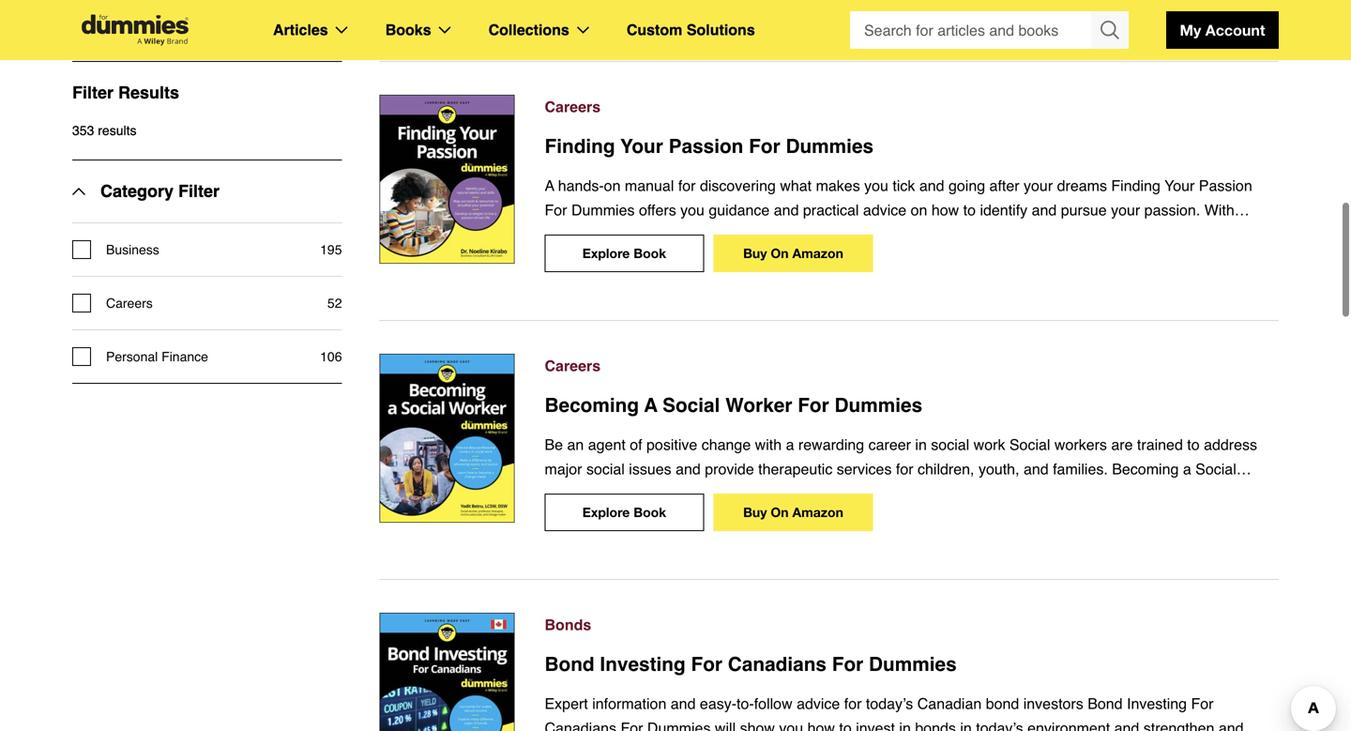 Task type: describe. For each thing, give the bounding box(es) containing it.
sort
[[396, 16, 420, 31]]

finding your passion for dummies link
[[545, 132, 1279, 160]]

explore book link for becoming
[[545, 494, 704, 531]]

explore book for becoming
[[583, 505, 667, 520]]

open article categories image
[[336, 26, 348, 34]]

bonds
[[545, 616, 591, 634]]

52
[[327, 295, 342, 310]]

dummies for worker
[[835, 394, 923, 417]]

page 1 of 36
[[1154, 16, 1227, 31]]

open book categories image
[[439, 26, 451, 34]]

explore book link for finding
[[545, 235, 704, 272]]

for inside "becoming a social worker for dummies" link
[[798, 394, 829, 417]]

106
[[320, 349, 342, 364]]

collections
[[489, 21, 569, 38]]

book image image for becoming
[[380, 354, 515, 523]]

canadians
[[728, 653, 827, 676]]

buy on amazon link for for
[[714, 494, 873, 531]]

explore for becoming
[[583, 505, 630, 520]]

close this dialog image
[[1323, 655, 1342, 674]]

category filter
[[100, 181, 220, 201]]

articles
[[273, 21, 328, 38]]

books
[[385, 21, 431, 38]]

book for a
[[634, 505, 667, 520]]

careers link for finding your passion for dummies
[[545, 95, 1279, 119]]

your
[[620, 135, 663, 158]]

1
[[1186, 16, 1194, 31]]

becoming a social worker for dummies link
[[545, 391, 1279, 420]]

explore book for finding
[[583, 245, 667, 261]]

for inside finding your passion for dummies link
[[749, 135, 780, 158]]

careers for becoming a social worker for dummies
[[545, 357, 601, 374]]

page 1 of 36 button
[[1154, 12, 1227, 35]]

bond investing for canadians for dummies link
[[545, 651, 1279, 679]]

buy on amazon for dummies
[[743, 245, 844, 261]]

buy on amazon for for
[[743, 505, 844, 520]]

business
[[106, 242, 159, 257]]

open collections list image
[[577, 26, 589, 34]]

oldest
[[512, 16, 553, 31]]

0 vertical spatial dummies
[[786, 135, 874, 158]]

buy for for
[[743, 245, 767, 261]]

account
[[1206, 21, 1266, 39]]

book image image for bond
[[380, 613, 515, 731]]

passion
[[669, 135, 744, 158]]

category filter button
[[72, 160, 220, 222]]



Task type: locate. For each thing, give the bounding box(es) containing it.
careers link up "becoming a social worker for dummies" link
[[545, 354, 1279, 378]]

1 careers link from the top
[[545, 95, 1279, 119]]

amazon for dummies
[[793, 245, 844, 261]]

for right "canadians"
[[832, 653, 864, 676]]

custom solutions
[[627, 21, 755, 38]]

worker
[[726, 394, 792, 417]]

explore
[[583, 245, 630, 261], [583, 505, 630, 520]]

filter results
[[72, 83, 179, 102]]

filter right the category
[[178, 181, 220, 201]]

2 book from the top
[[634, 505, 667, 520]]

by:
[[423, 16, 442, 31]]

careers
[[545, 98, 601, 115], [106, 295, 153, 310], [545, 357, 601, 374]]

36
[[1212, 16, 1227, 31]]

1 buy on amazon from the top
[[743, 245, 844, 261]]

1 book from the top
[[634, 245, 667, 261]]

careers up finding
[[545, 98, 601, 115]]

2 careers link from the top
[[545, 354, 1279, 378]]

a
[[644, 394, 658, 417]]

investing
[[600, 653, 686, 676]]

2 explore book from the top
[[583, 505, 667, 520]]

buy
[[743, 245, 767, 261], [743, 505, 767, 520]]

bond
[[545, 653, 595, 676]]

to
[[496, 16, 508, 31]]

finance
[[162, 349, 208, 364]]

2 buy on amazon from the top
[[743, 505, 844, 520]]

explore book
[[583, 245, 667, 261], [583, 505, 667, 520]]

0 vertical spatial explore book
[[583, 245, 667, 261]]

page
[[1154, 16, 1183, 31]]

0 vertical spatial amazon
[[793, 245, 844, 261]]

finding your passion for dummies
[[545, 135, 874, 158]]

1 horizontal spatial filter
[[178, 181, 220, 201]]

0 vertical spatial buy on amazon link
[[714, 235, 873, 272]]

1 vertical spatial explore book link
[[545, 494, 704, 531]]

book for your
[[634, 245, 667, 261]]

solutions
[[687, 21, 755, 38]]

of
[[1197, 16, 1208, 31]]

my account link
[[1167, 11, 1279, 49]]

on
[[771, 245, 789, 261], [771, 505, 789, 520]]

careers up becoming
[[545, 357, 601, 374]]

2 amazon from the top
[[793, 505, 844, 520]]

0 vertical spatial buy
[[743, 245, 767, 261]]

1 vertical spatial explore book
[[583, 505, 667, 520]]

results
[[98, 123, 137, 138]]

1 vertical spatial filter
[[178, 181, 220, 201]]

1 vertical spatial book
[[634, 505, 667, 520]]

my
[[1180, 21, 1202, 39]]

explore for finding
[[583, 245, 630, 261]]

1 on from the top
[[771, 245, 789, 261]]

careers for finding your passion for dummies
[[545, 98, 601, 115]]

amazon
[[793, 245, 844, 261], [793, 505, 844, 520]]

custom solutions link
[[627, 18, 755, 42]]

2 explore book link from the top
[[545, 494, 704, 531]]

logo image
[[72, 15, 198, 46]]

filter inside dropdown button
[[178, 181, 220, 201]]

2 vertical spatial dummies
[[869, 653, 957, 676]]

for
[[749, 135, 780, 158], [798, 394, 829, 417], [691, 653, 723, 676], [832, 653, 864, 676]]

1 vertical spatial buy on amazon
[[743, 505, 844, 520]]

careers link up finding your passion for dummies link
[[545, 95, 1279, 119]]

2 vertical spatial careers
[[545, 357, 601, 374]]

custom
[[627, 21, 683, 38]]

1 buy from the top
[[743, 245, 767, 261]]

0 vertical spatial explore book link
[[545, 235, 704, 272]]

personal
[[106, 349, 158, 364]]

1 vertical spatial buy on amazon link
[[714, 494, 873, 531]]

for right investing
[[691, 653, 723, 676]]

0 vertical spatial book image image
[[380, 95, 515, 264]]

filter up the 353
[[72, 83, 114, 102]]

1 explore book from the top
[[583, 245, 667, 261]]

1 vertical spatial dummies
[[835, 394, 923, 417]]

careers link for becoming a social worker for dummies
[[545, 354, 1279, 378]]

0 vertical spatial filter
[[72, 83, 114, 102]]

1 vertical spatial careers link
[[545, 354, 1279, 378]]

buy on amazon
[[743, 245, 844, 261], [743, 505, 844, 520]]

social
[[663, 394, 720, 417]]

book image image for finding
[[380, 95, 515, 264]]

0 vertical spatial buy on amazon
[[743, 245, 844, 261]]

2 book image image from the top
[[380, 354, 515, 523]]

Search for articles and books text field
[[850, 11, 1093, 49]]

book image image
[[380, 95, 515, 264], [380, 354, 515, 523], [380, 613, 515, 731]]

2 buy from the top
[[743, 505, 767, 520]]

0 vertical spatial careers
[[545, 98, 601, 115]]

careers up personal
[[106, 295, 153, 310]]

becoming
[[545, 394, 639, 417]]

buy for worker
[[743, 505, 767, 520]]

2 buy on amazon link from the top
[[714, 494, 873, 531]]

2 explore from the top
[[583, 505, 630, 520]]

dummies for canadians
[[869, 653, 957, 676]]

1 vertical spatial on
[[771, 505, 789, 520]]

newest
[[446, 16, 492, 31]]

195
[[320, 242, 342, 257]]

1 explore book link from the top
[[545, 235, 704, 272]]

1 vertical spatial explore
[[583, 505, 630, 520]]

1 vertical spatial amazon
[[793, 505, 844, 520]]

1 buy on amazon link from the top
[[714, 235, 873, 272]]

dummies
[[786, 135, 874, 158], [835, 394, 923, 417], [869, 653, 957, 676]]

finding
[[545, 135, 615, 158]]

results
[[118, 83, 179, 102]]

on for for
[[771, 245, 789, 261]]

0 vertical spatial explore
[[583, 245, 630, 261]]

353 results
[[72, 123, 137, 138]]

filter
[[72, 83, 114, 102], [178, 181, 220, 201]]

2 on from the top
[[771, 505, 789, 520]]

1 explore from the top
[[583, 245, 630, 261]]

personal finance
[[106, 349, 208, 364]]

bonds link
[[545, 613, 1279, 637]]

0 vertical spatial careers link
[[545, 95, 1279, 119]]

buy on amazon link for dummies
[[714, 235, 873, 272]]

1 amazon from the top
[[793, 245, 844, 261]]

sort by: newest to oldest
[[396, 16, 553, 31]]

book
[[634, 245, 667, 261], [634, 505, 667, 520]]

1 book image image from the top
[[380, 95, 515, 264]]

1 vertical spatial buy
[[743, 505, 767, 520]]

amazon for for
[[793, 505, 844, 520]]

for right the passion
[[749, 135, 780, 158]]

1 vertical spatial book image image
[[380, 354, 515, 523]]

1 vertical spatial careers
[[106, 295, 153, 310]]

category
[[100, 181, 174, 201]]

0 vertical spatial on
[[771, 245, 789, 261]]

3 book image image from the top
[[380, 613, 515, 731]]

group
[[850, 11, 1129, 49]]

0 horizontal spatial filter
[[72, 83, 114, 102]]

careers link
[[545, 95, 1279, 119], [545, 354, 1279, 378]]

2 vertical spatial book image image
[[380, 613, 515, 731]]

buy on amazon link
[[714, 235, 873, 272], [714, 494, 873, 531]]

becoming a social worker for dummies
[[545, 394, 923, 417]]

353
[[72, 123, 94, 138]]

explore book link
[[545, 235, 704, 272], [545, 494, 704, 531]]

0 vertical spatial book
[[634, 245, 667, 261]]

for right worker
[[798, 394, 829, 417]]

my account
[[1180, 21, 1266, 39]]

bond investing for canadians for dummies
[[545, 653, 957, 676]]

on for worker
[[771, 505, 789, 520]]



Task type: vqa. For each thing, say whether or not it's contained in the screenshot.
Filter Results
yes



